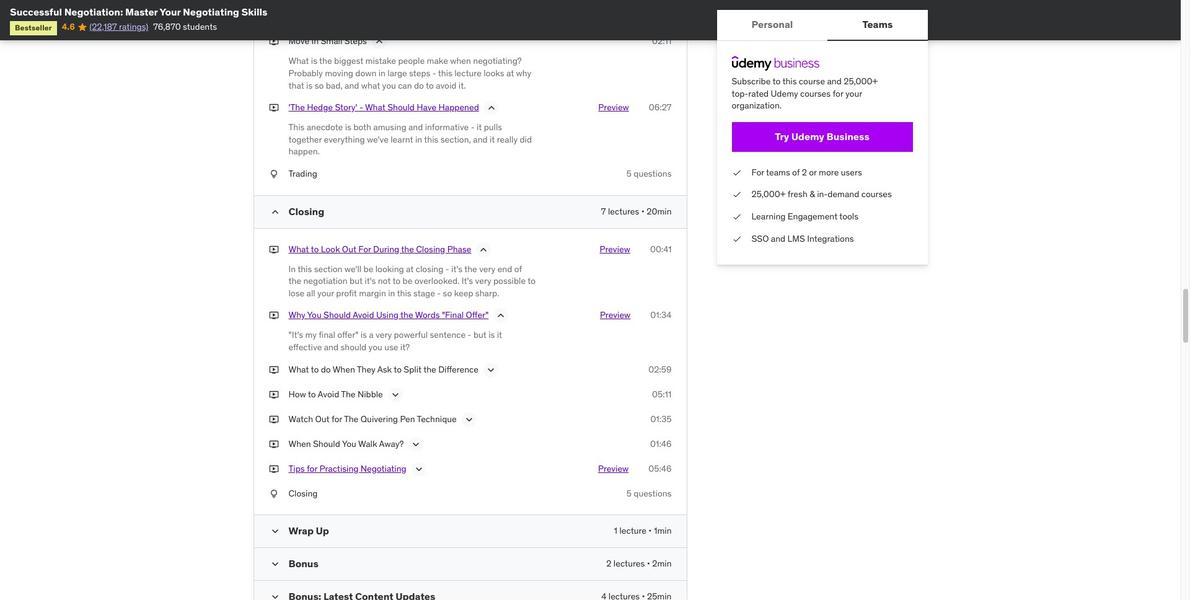 Task type: describe. For each thing, give the bounding box(es) containing it.
my
[[305, 330, 317, 341]]

1 vertical spatial avoid
[[318, 389, 339, 400]]

hide lecture description image for it's
[[478, 244, 490, 256]]

is inside this anecdote is both amusing and informative - it pulls together everything we've learnt in this section, and it really did happen.
[[345, 122, 352, 133]]

0 vertical spatial should
[[388, 102, 415, 113]]

down
[[356, 68, 377, 79]]

sso and lms integrations
[[752, 233, 854, 244]]

to inside button
[[311, 244, 319, 255]]

0 vertical spatial negotiating
[[183, 6, 239, 18]]

questions for trading
[[634, 168, 672, 179]]

1min
[[654, 525, 672, 537]]

for inside subscribe to this course and 25,000+ top‑rated udemy courses for your organization.
[[833, 88, 844, 99]]

phase
[[448, 244, 472, 255]]

questions for closing
[[634, 488, 672, 499]]

when should you walk away?
[[289, 438, 404, 449]]

is up probably
[[311, 55, 318, 67]]

1 vertical spatial do
[[321, 364, 331, 375]]

avoid inside button
[[353, 310, 374, 321]]

at inside what is the biggest mistake people make when negotiating? probably moving down in large steps - this lecture looks at why that is so bad, and what you can do to avoid it.
[[507, 68, 514, 79]]

what
[[361, 80, 380, 91]]

1 vertical spatial very
[[475, 276, 492, 287]]

of inside in this section we'll be looking at closing - it's the very end of the negotiation but it's not to be overlooked. it's very possible to lose all your profit margin in this stage - so keep sharp.
[[515, 263, 522, 275]]

2 vertical spatial show lecture description image
[[413, 463, 425, 475]]

76,870 students
[[153, 21, 217, 32]]

successful
[[10, 6, 62, 18]]

lms
[[788, 233, 806, 244]]

the up lose
[[289, 276, 301, 287]]

1 horizontal spatial when
[[333, 364, 355, 375]]

hide lecture description image for pulls
[[485, 102, 498, 114]]

- inside button
[[360, 102, 363, 113]]

to right 'not'
[[393, 276, 401, 287]]

closing for 7 lectures
[[289, 205, 325, 217]]

end
[[498, 263, 513, 275]]

lose
[[289, 288, 305, 299]]

overlooked.
[[415, 276, 460, 287]]

this inside this anecdote is both amusing and informative - it pulls together everything we've learnt in this section, and it really did happen.
[[424, 134, 439, 145]]

7
[[602, 206, 606, 217]]

it inside ""it's my final offer" is a very powerful sentence - but is it effective and should you use it?"
[[497, 330, 502, 341]]

'the
[[289, 102, 305, 113]]

preview for 05:46
[[598, 463, 629, 474]]

sharp.
[[476, 288, 500, 299]]

is down probably
[[306, 80, 313, 91]]

top‑rated
[[732, 88, 769, 99]]

1 vertical spatial it's
[[365, 276, 376, 287]]

show lecture description image for what to do when they ask to split the difference
[[485, 364, 497, 376]]

personal button
[[717, 10, 828, 40]]

to inside what is the biggest mistake people make when negotiating? probably moving down in large steps - this lecture looks at why that is so bad, and what you can do to avoid it.
[[426, 80, 434, 91]]

course
[[799, 76, 826, 87]]

ratings)
[[119, 21, 148, 32]]

1 horizontal spatial of
[[793, 167, 800, 178]]

split
[[404, 364, 422, 375]]

moving
[[325, 68, 354, 79]]

lectures for bonus
[[614, 558, 645, 570]]

did
[[520, 134, 532, 145]]

profit
[[336, 288, 357, 299]]

1 horizontal spatial it's
[[452, 263, 463, 275]]

margin
[[359, 288, 386, 299]]

(22,187
[[89, 21, 117, 32]]

- down overlooked.
[[437, 288, 441, 299]]

1 vertical spatial should
[[324, 310, 351, 321]]

your inside in this section we'll be looking at closing - it's the very end of the negotiation but it's not to be overlooked. it's very possible to lose all your profit margin in this stage - so keep sharp.
[[318, 288, 334, 299]]

2min
[[653, 558, 672, 570]]

why you should avoid using the words "final offer"
[[289, 310, 489, 321]]

0 vertical spatial 2
[[802, 167, 807, 178]]

happen.
[[289, 146, 320, 157]]

how to avoid the nibble
[[289, 389, 383, 400]]

bestseller
[[15, 23, 52, 32]]

subscribe to this course and 25,000+ top‑rated udemy courses for your organization.
[[732, 76, 878, 111]]

1 vertical spatial when
[[289, 438, 311, 449]]

both
[[354, 122, 371, 133]]

this inside subscribe to this course and 25,000+ top‑rated udemy courses for your organization.
[[783, 76, 797, 87]]

1 vertical spatial 25,000+
[[752, 189, 786, 200]]

probably
[[289, 68, 323, 79]]

powerful
[[394, 330, 428, 341]]

is down offer"
[[489, 330, 495, 341]]

preview for 01:34
[[600, 310, 631, 321]]

walk
[[358, 438, 377, 449]]

5 questions for closing
[[627, 488, 672, 499]]

watch
[[289, 413, 313, 425]]

not
[[378, 276, 391, 287]]

and down pulls
[[473, 134, 488, 145]]

(22,187 ratings)
[[89, 21, 148, 32]]

large
[[388, 68, 407, 79]]

lecture inside what is the biggest mistake people make when negotiating? probably moving down in large steps - this lecture looks at why that is so bad, and what you can do to avoid it.
[[455, 68, 482, 79]]

use
[[385, 342, 398, 353]]

small image for closing
[[269, 206, 281, 218]]

teams
[[767, 167, 791, 178]]

this inside what is the biggest mistake people make when negotiating? probably moving down in large steps - this lecture looks at why that is so bad, and what you can do to avoid it.
[[438, 68, 453, 79]]

should
[[341, 342, 367, 353]]

tips for practising negotiating
[[289, 463, 407, 474]]

0 vertical spatial it
[[477, 122, 482, 133]]

1 lecture • 1min
[[614, 525, 672, 537]]

make
[[427, 55, 448, 67]]

1 vertical spatial out
[[315, 413, 330, 425]]

• for closing
[[642, 206, 645, 217]]

story'
[[335, 102, 358, 113]]

effective
[[289, 342, 322, 353]]

"it's my final offer" is a very powerful sentence - but is it effective and should you use it?
[[289, 330, 502, 353]]

1 horizontal spatial for
[[752, 167, 765, 178]]

informative
[[425, 122, 469, 133]]

demand
[[828, 189, 860, 200]]

tips
[[289, 463, 305, 474]]

tools
[[840, 211, 859, 222]]

steps
[[409, 68, 431, 79]]

offer"
[[466, 310, 489, 321]]

negotiating inside tips for practising negotiating button
[[361, 463, 407, 474]]

very inside ""it's my final offer" is a very powerful sentence - but is it effective and should you use it?"
[[376, 330, 392, 341]]

&
[[810, 189, 815, 200]]

for inside button
[[307, 463, 318, 474]]

to right how
[[308, 389, 316, 400]]

pen
[[400, 413, 415, 425]]

1 vertical spatial you
[[342, 438, 357, 449]]

away?
[[379, 438, 404, 449]]

difference
[[439, 364, 479, 375]]

this left section
[[298, 263, 312, 275]]

wrap
[[289, 525, 314, 537]]

and up learnt
[[409, 122, 423, 133]]

fresh
[[788, 189, 808, 200]]

you inside what is the biggest mistake people make when negotiating? probably moving down in large steps - this lecture looks at why that is so bad, and what you can do to avoid it.
[[382, 80, 396, 91]]

sso
[[752, 233, 769, 244]]

"final
[[442, 310, 464, 321]]

0 horizontal spatial 2
[[607, 558, 612, 570]]

that
[[289, 80, 304, 91]]

1 vertical spatial udemy
[[792, 130, 825, 143]]

students
[[183, 21, 217, 32]]

final
[[319, 330, 335, 341]]

can
[[398, 80, 412, 91]]

small image for bonus
[[269, 558, 281, 571]]

5 for closing
[[627, 488, 632, 499]]

mistake
[[366, 55, 396, 67]]

1
[[614, 525, 618, 537]]

in inside in this section we'll be looking at closing - it's the very end of the negotiation but it's not to be overlooked. it's very possible to lose all your profit margin in this stage - so keep sharp.
[[289, 263, 296, 275]]

in inside this anecdote is both amusing and informative - it pulls together everything we've learnt in this section, and it really did happen.
[[415, 134, 422, 145]]

courses inside subscribe to this course and 25,000+ top‑rated udemy courses for your organization.
[[801, 88, 831, 99]]

02:59
[[649, 364, 672, 375]]

it.
[[459, 80, 466, 91]]

master
[[125, 6, 158, 18]]

teams button
[[828, 10, 928, 40]]

personal
[[752, 18, 794, 31]]

the inside what is the biggest mistake people make when negotiating? probably moving down in large steps - this lecture looks at why that is so bad, and what you can do to avoid it.
[[319, 55, 332, 67]]

practising
[[320, 463, 359, 474]]

2 lectures • 2min
[[607, 558, 672, 570]]

this
[[289, 122, 305, 133]]

preview for 06:27
[[599, 102, 629, 113]]

looks
[[484, 68, 505, 79]]

so inside what is the biggest mistake people make when negotiating? probably moving down in large steps - this lecture looks at why that is so bad, and what you can do to avoid it.
[[315, 80, 324, 91]]

to down effective
[[311, 364, 319, 375]]

5 questions for trading
[[627, 168, 672, 179]]

the right split
[[424, 364, 437, 375]]

in this section we'll be looking at closing - it's the very end of the negotiation but it's not to be overlooked. it's very possible to lose all your profit margin in this stage - so keep sharp.
[[289, 263, 536, 299]]

closing
[[416, 263, 444, 275]]

organization.
[[732, 100, 782, 111]]

0 vertical spatial very
[[480, 263, 496, 275]]



Task type: vqa. For each thing, say whether or not it's contained in the screenshot.
rightmost medium icon
no



Task type: locate. For each thing, give the bounding box(es) containing it.
anecdote
[[307, 122, 343, 133]]

negotiation:
[[64, 6, 123, 18]]

show lecture description image for watch out for the quivering pen technique
[[463, 413, 476, 426]]

1 horizontal spatial so
[[443, 288, 452, 299]]

it down pulls
[[490, 134, 495, 145]]

everything
[[324, 134, 365, 145]]

what for look
[[289, 244, 309, 255]]

0 vertical spatial but
[[350, 276, 363, 287]]

to down udemy business image at right top
[[773, 76, 781, 87]]

1 vertical spatial closing
[[416, 244, 445, 255]]

your down negotiation
[[318, 288, 334, 299]]

so inside in this section we'll be looking at closing - it's the very end of the negotiation but it's not to be overlooked. it's very possible to lose all your profit margin in this stage - so keep sharp.
[[443, 288, 452, 299]]

is left a
[[361, 330, 367, 341]]

1 vertical spatial courses
[[862, 189, 892, 200]]

• left 2min
[[647, 558, 651, 570]]

do inside what is the biggest mistake people make when negotiating? probably moving down in large steps - this lecture looks at why that is so bad, and what you can do to avoid it.
[[414, 80, 424, 91]]

1 horizontal spatial out
[[342, 244, 357, 255]]

show lecture description image right difference
[[485, 364, 497, 376]]

look
[[321, 244, 340, 255]]

for left teams at the top of the page
[[752, 167, 765, 178]]

you down a
[[369, 342, 383, 353]]

small
[[321, 36, 343, 47]]

0 vertical spatial the
[[341, 389, 356, 400]]

in down 'not'
[[388, 288, 395, 299]]

when left they
[[333, 364, 355, 375]]

preview left the 05:46
[[598, 463, 629, 474]]

0 horizontal spatial at
[[406, 263, 414, 275]]

25,000+ right course
[[844, 76, 878, 87]]

1 vertical spatial 5
[[627, 488, 632, 499]]

is
[[311, 55, 318, 67], [306, 80, 313, 91], [345, 122, 352, 133], [361, 330, 367, 341], [489, 330, 495, 341]]

1 horizontal spatial for
[[332, 413, 342, 425]]

2 horizontal spatial in
[[415, 134, 422, 145]]

25,000+ up learning
[[752, 189, 786, 200]]

of
[[793, 167, 800, 178], [515, 263, 522, 275]]

and right sso
[[771, 233, 786, 244]]

sentence
[[430, 330, 466, 341]]

the for for
[[344, 413, 359, 425]]

0 vertical spatial lecture
[[455, 68, 482, 79]]

1 horizontal spatial 25,000+
[[844, 76, 878, 87]]

what inside button
[[289, 244, 309, 255]]

0 horizontal spatial negotiating
[[183, 6, 239, 18]]

avoid right how
[[318, 389, 339, 400]]

in up lose
[[289, 263, 296, 275]]

do up how to avoid the nibble at the bottom
[[321, 364, 331, 375]]

'the hedge story' - what should have happened
[[289, 102, 479, 113]]

2 vertical spatial it
[[497, 330, 502, 341]]

0 horizontal spatial but
[[350, 276, 363, 287]]

tab list
[[717, 10, 928, 41]]

but inside in this section we'll be looking at closing - it's the very end of the negotiation but it's not to be overlooked. it's very possible to lose all your profit margin in this stage - so keep sharp.
[[350, 276, 363, 287]]

lecture up the "it."
[[455, 68, 482, 79]]

lectures right 7
[[608, 206, 640, 217]]

should up final
[[324, 310, 351, 321]]

- inside ""it's my final offer" is a very powerful sentence - but is it effective and should you use it?"
[[468, 330, 472, 341]]

small image
[[269, 591, 281, 600]]

small image
[[269, 206, 281, 218], [269, 525, 281, 538], [269, 558, 281, 571]]

successful negotiation: master your negotiating skills
[[10, 6, 268, 18]]

lecture right 1
[[620, 525, 647, 537]]

for teams of 2 or more users
[[752, 167, 863, 178]]

0 horizontal spatial you
[[307, 310, 322, 321]]

what inside what is the biggest mistake people make when negotiating? probably moving down in large steps - this lecture looks at why that is so bad, and what you can do to avoid it.
[[289, 55, 309, 67]]

for left during
[[359, 244, 371, 255]]

your inside subscribe to this course and 25,000+ top‑rated udemy courses for your organization.
[[846, 88, 863, 99]]

0 horizontal spatial so
[[315, 80, 324, 91]]

nibble
[[358, 389, 383, 400]]

you
[[307, 310, 322, 321], [342, 438, 357, 449]]

to
[[773, 76, 781, 87], [426, 80, 434, 91], [311, 244, 319, 255], [393, 276, 401, 287], [528, 276, 536, 287], [311, 364, 319, 375], [394, 364, 402, 375], [308, 389, 316, 400]]

bad,
[[326, 80, 343, 91]]

3 small image from the top
[[269, 558, 281, 571]]

it's
[[452, 263, 463, 275], [365, 276, 376, 287]]

1 horizontal spatial courses
[[862, 189, 892, 200]]

0 vertical spatial when
[[333, 364, 355, 375]]

they
[[357, 364, 376, 375]]

and inside ""it's my final offer" is a very powerful sentence - but is it effective and should you use it?"
[[324, 342, 339, 353]]

udemy inside subscribe to this course and 25,000+ top‑rated udemy courses for your organization.
[[771, 88, 799, 99]]

and down final
[[324, 342, 339, 353]]

learning engagement tools
[[752, 211, 859, 222]]

wrap up
[[289, 525, 329, 537]]

should
[[388, 102, 415, 113], [324, 310, 351, 321], [313, 438, 340, 449]]

1 questions from the top
[[634, 168, 672, 179]]

preview for 00:41
[[600, 244, 631, 255]]

7 lectures • 20min
[[602, 206, 672, 217]]

closing down 'tips'
[[289, 488, 318, 499]]

1 vertical spatial negotiating
[[361, 463, 407, 474]]

1 small image from the top
[[269, 206, 281, 218]]

and inside what is the biggest mistake people make when negotiating? probably moving down in large steps - this lecture looks at why that is so bad, and what you can do to avoid it.
[[345, 80, 359, 91]]

0 vertical spatial closing
[[289, 205, 325, 217]]

xsmall image
[[732, 211, 742, 223], [269, 244, 279, 256], [269, 463, 279, 475], [269, 488, 279, 500]]

what up probably
[[289, 55, 309, 67]]

preview left 06:27
[[599, 102, 629, 113]]

1 vertical spatial in
[[415, 134, 422, 145]]

the left nibble
[[341, 389, 356, 400]]

skills
[[242, 6, 268, 18]]

1 vertical spatial for
[[332, 413, 342, 425]]

so left 'bad,'
[[315, 80, 324, 91]]

this anecdote is both amusing and informative - it pulls together everything we've learnt in this section, and it really did happen.
[[289, 122, 532, 157]]

xsmall image
[[269, 36, 279, 48], [269, 102, 279, 114], [732, 167, 742, 179], [269, 168, 279, 180], [732, 189, 742, 201], [732, 233, 742, 245], [269, 310, 279, 322], [269, 364, 279, 376], [269, 389, 279, 401], [269, 413, 279, 426], [269, 438, 279, 450]]

very up sharp.
[[475, 276, 492, 287]]

out inside button
[[342, 244, 357, 255]]

be right 'we'll'
[[364, 263, 374, 275]]

small image for wrap up
[[269, 525, 281, 538]]

how
[[289, 389, 306, 400]]

"it's
[[289, 330, 303, 341]]

- down offer"
[[468, 330, 472, 341]]

1 vertical spatial small image
[[269, 525, 281, 538]]

tips for practising negotiating button
[[289, 463, 407, 478]]

1 horizontal spatial be
[[403, 276, 413, 287]]

5 questions
[[627, 168, 672, 179], [627, 488, 672, 499]]

at inside in this section we'll be looking at closing - it's the very end of the negotiation but it's not to be overlooked. it's very possible to lose all your profit margin in this stage - so keep sharp.
[[406, 263, 414, 275]]

show lecture description image down pen
[[413, 463, 425, 475]]

1 horizontal spatial do
[[414, 80, 424, 91]]

and right course
[[828, 76, 842, 87]]

0 horizontal spatial lecture
[[455, 68, 482, 79]]

the
[[341, 389, 356, 400], [344, 413, 359, 425]]

the right during
[[401, 244, 414, 255]]

1 vertical spatial at
[[406, 263, 414, 275]]

1 5 questions from the top
[[627, 168, 672, 179]]

1 vertical spatial lecture
[[620, 525, 647, 537]]

and inside subscribe to this course and 25,000+ top‑rated udemy courses for your organization.
[[828, 76, 842, 87]]

we've
[[367, 134, 389, 145]]

0 vertical spatial be
[[364, 263, 374, 275]]

- down the "make"
[[433, 68, 436, 79]]

to right possible
[[528, 276, 536, 287]]

1 vertical spatial 5 questions
[[627, 488, 672, 499]]

closing inside button
[[416, 244, 445, 255]]

0 vertical spatial questions
[[634, 168, 672, 179]]

• for bonus
[[647, 558, 651, 570]]

try
[[775, 130, 790, 143]]

0 vertical spatial show lecture description image
[[485, 364, 497, 376]]

2 vertical spatial •
[[647, 558, 651, 570]]

hide lecture description image up mistake
[[373, 36, 386, 48]]

1 horizontal spatial your
[[846, 88, 863, 99]]

this
[[438, 68, 453, 79], [783, 76, 797, 87], [424, 134, 439, 145], [298, 263, 312, 275], [397, 288, 412, 299]]

be down looking
[[403, 276, 413, 287]]

udemy right try
[[792, 130, 825, 143]]

it
[[477, 122, 482, 133], [490, 134, 495, 145], [497, 330, 502, 341]]

you inside button
[[307, 310, 322, 321]]

0 vertical spatial for
[[752, 167, 765, 178]]

lecture
[[455, 68, 482, 79], [620, 525, 647, 537]]

but
[[350, 276, 363, 287], [474, 330, 487, 341]]

you right why
[[307, 310, 322, 321]]

25,000+
[[844, 76, 878, 87], [752, 189, 786, 200]]

0 vertical spatial avoid
[[353, 310, 374, 321]]

2 5 questions from the top
[[627, 488, 672, 499]]

show lecture description image right nibble
[[389, 389, 402, 401]]

happened
[[439, 102, 479, 113]]

this left course
[[783, 76, 797, 87]]

section
[[314, 263, 343, 275]]

5 up the 7 lectures • 20min
[[627, 168, 632, 179]]

-
[[433, 68, 436, 79], [360, 102, 363, 113], [471, 122, 475, 133], [446, 263, 449, 275], [437, 288, 441, 299], [468, 330, 472, 341]]

what is the biggest mistake people make when negotiating? probably moving down in large steps - this lecture looks at why that is so bad, and what you can do to avoid it.
[[289, 55, 532, 91]]

what left look
[[289, 244, 309, 255]]

- inside what is the biggest mistake people make when negotiating? probably moving down in large steps - this lecture looks at why that is so bad, and what you can do to avoid it.
[[433, 68, 436, 79]]

have
[[417, 102, 437, 113]]

courses right demand
[[862, 189, 892, 200]]

you down large
[[382, 80, 396, 91]]

preview left 01:34
[[600, 310, 631, 321]]

all
[[307, 288, 316, 299]]

why
[[516, 68, 532, 79]]

1 vertical spatial but
[[474, 330, 487, 341]]

0 vertical spatial you
[[382, 80, 396, 91]]

hide lecture description image right phase on the top left of page
[[478, 244, 490, 256]]

1 horizontal spatial show lecture description image
[[463, 413, 476, 426]]

move in small steps
[[289, 36, 367, 47]]

it down sharp.
[[497, 330, 502, 341]]

0 horizontal spatial for
[[359, 244, 371, 255]]

learnt
[[391, 134, 413, 145]]

0 horizontal spatial show lecture description image
[[389, 389, 402, 401]]

2 vertical spatial very
[[376, 330, 392, 341]]

the up when should you walk away?
[[344, 413, 359, 425]]

0 horizontal spatial for
[[307, 463, 318, 474]]

0 vertical spatial 5 questions
[[627, 168, 672, 179]]

negotiating
[[183, 6, 239, 18], [361, 463, 407, 474]]

offer"
[[338, 330, 359, 341]]

to down steps
[[426, 80, 434, 91]]

your
[[160, 6, 181, 18]]

1 vertical spatial show lecture description image
[[410, 438, 423, 451]]

• left the 20min
[[642, 206, 645, 217]]

5 for trading
[[627, 168, 632, 179]]

1 horizontal spatial you
[[342, 438, 357, 449]]

0 vertical spatial do
[[414, 80, 424, 91]]

1 vertical spatial of
[[515, 263, 522, 275]]

do down steps
[[414, 80, 424, 91]]

the inside button
[[401, 310, 413, 321]]

show lecture description image right technique
[[463, 413, 476, 426]]

0 horizontal spatial it's
[[365, 276, 376, 287]]

using
[[376, 310, 399, 321]]

try udemy business link
[[732, 122, 913, 152]]

out right look
[[342, 244, 357, 255]]

really
[[497, 134, 518, 145]]

so
[[315, 80, 324, 91], [443, 288, 452, 299]]

hide lecture description image right offer"
[[495, 310, 508, 322]]

the for avoid
[[341, 389, 356, 400]]

2 vertical spatial should
[[313, 438, 340, 449]]

but inside ""it's my final offer" is a very powerful sentence - but is it effective and should you use it?"
[[474, 330, 487, 341]]

0 vertical spatial you
[[307, 310, 322, 321]]

1 vertical spatial your
[[318, 288, 334, 299]]

1 vertical spatial lectures
[[614, 558, 645, 570]]

2 small image from the top
[[269, 525, 281, 538]]

move
[[289, 36, 310, 47]]

avoid up a
[[353, 310, 374, 321]]

this down informative
[[424, 134, 439, 145]]

out
[[342, 244, 357, 255], [315, 413, 330, 425]]

when down watch
[[289, 438, 311, 449]]

at left closing
[[406, 263, 414, 275]]

it's up margin at the top of page
[[365, 276, 376, 287]]

1 vertical spatial you
[[369, 342, 383, 353]]

0 horizontal spatial it
[[477, 122, 482, 133]]

0 vertical spatial it's
[[452, 263, 463, 275]]

to right ask on the bottom left
[[394, 364, 402, 375]]

show lecture description image
[[389, 389, 402, 401], [463, 413, 476, 426]]

show lecture description image
[[485, 364, 497, 376], [410, 438, 423, 451], [413, 463, 425, 475]]

what for do
[[289, 364, 309, 375]]

pulls
[[484, 122, 503, 133]]

so down overlooked.
[[443, 288, 452, 299]]

tab list containing personal
[[717, 10, 928, 41]]

2 vertical spatial small image
[[269, 558, 281, 571]]

udemy business image
[[732, 56, 820, 71]]

closing down trading
[[289, 205, 325, 217]]

out right watch
[[315, 413, 330, 425]]

should down can at left
[[388, 102, 415, 113]]

to left look
[[311, 244, 319, 255]]

this up avoid
[[438, 68, 453, 79]]

1 horizontal spatial but
[[474, 330, 487, 341]]

0 horizontal spatial your
[[318, 288, 334, 299]]

in inside in this section we'll be looking at closing - it's the very end of the negotiation but it's not to be overlooked. it's very possible to lose all your profit margin in this stage - so keep sharp.
[[388, 288, 395, 299]]

preview down 7
[[600, 244, 631, 255]]

in inside what is the biggest mistake people make when negotiating? probably moving down in large steps - this lecture looks at why that is so bad, and what you can do to avoid it.
[[379, 68, 386, 79]]

show lecture description image right away?
[[410, 438, 423, 451]]

for up business
[[833, 88, 844, 99]]

1 5 from the top
[[627, 168, 632, 179]]

1 vertical spatial so
[[443, 288, 452, 299]]

the right using
[[401, 310, 413, 321]]

1 vertical spatial show lecture description image
[[463, 413, 476, 426]]

what down effective
[[289, 364, 309, 375]]

2 horizontal spatial for
[[833, 88, 844, 99]]

very right a
[[376, 330, 392, 341]]

it left pulls
[[477, 122, 482, 133]]

lectures for closing
[[608, 206, 640, 217]]

what inside button
[[365, 102, 386, 113]]

hide lecture description image
[[373, 36, 386, 48], [485, 102, 498, 114], [478, 244, 490, 256], [495, 310, 508, 322]]

what for the
[[289, 55, 309, 67]]

show lecture description image for how to avoid the nibble
[[389, 389, 402, 401]]

the inside button
[[401, 244, 414, 255]]

• for wrap up
[[649, 525, 652, 537]]

you inside ""it's my final offer" is a very powerful sentence - but is it effective and should you use it?"
[[369, 342, 383, 353]]

• left '1min' on the right bottom of the page
[[649, 525, 652, 537]]

closing
[[289, 205, 325, 217], [416, 244, 445, 255], [289, 488, 318, 499]]

1 vertical spatial be
[[403, 276, 413, 287]]

section,
[[441, 134, 471, 145]]

in-
[[818, 189, 828, 200]]

negotiating down away?
[[361, 463, 407, 474]]

hide lecture description image for -
[[495, 310, 508, 322]]

users
[[842, 167, 863, 178]]

for right 'tips'
[[307, 463, 318, 474]]

5
[[627, 168, 632, 179], [627, 488, 632, 499]]

engagement
[[788, 211, 838, 222]]

- inside this anecdote is both amusing and informative - it pulls together everything we've learnt in this section, and it really did happen.
[[471, 122, 475, 133]]

for
[[752, 167, 765, 178], [359, 244, 371, 255]]

a
[[369, 330, 374, 341]]

01:35
[[651, 413, 672, 425]]

questions down the 05:46
[[634, 488, 672, 499]]

closing for 5 questions
[[289, 488, 318, 499]]

or
[[810, 167, 817, 178]]

1 horizontal spatial lecture
[[620, 525, 647, 537]]

looking
[[376, 263, 404, 275]]

what to look out for during the closing phase button
[[289, 244, 472, 258]]

2 vertical spatial in
[[388, 288, 395, 299]]

0 horizontal spatial do
[[321, 364, 331, 375]]

and down moving
[[345, 80, 359, 91]]

2 5 from the top
[[627, 488, 632, 499]]

2 vertical spatial for
[[307, 463, 318, 474]]

courses down course
[[801, 88, 831, 99]]

is up everything
[[345, 122, 352, 133]]

01:46
[[651, 438, 672, 449]]

1 vertical spatial in
[[289, 263, 296, 275]]

25,000+ inside subscribe to this course and 25,000+ top‑rated udemy courses for your organization.
[[844, 76, 878, 87]]

do
[[414, 80, 424, 91], [321, 364, 331, 375]]

0 horizontal spatial of
[[515, 263, 522, 275]]

technique
[[417, 413, 457, 425]]

your up business
[[846, 88, 863, 99]]

hide lecture description image for probably
[[373, 36, 386, 48]]

1 vertical spatial •
[[649, 525, 652, 537]]

stage
[[414, 288, 435, 299]]

business
[[827, 130, 870, 143]]

2 horizontal spatial it
[[497, 330, 502, 341]]

0 horizontal spatial avoid
[[318, 389, 339, 400]]

at left why
[[507, 68, 514, 79]]

4.6
[[62, 21, 75, 32]]

but down 'we'll'
[[350, 276, 363, 287]]

it?
[[401, 342, 410, 353]]

this left stage on the top of page
[[397, 288, 412, 299]]

1 vertical spatial 2
[[607, 558, 612, 570]]

you left walk
[[342, 438, 357, 449]]

2 left 2min
[[607, 558, 612, 570]]

1 vertical spatial for
[[359, 244, 371, 255]]

keep
[[454, 288, 474, 299]]

- up overlooked.
[[446, 263, 449, 275]]

0 vertical spatial small image
[[269, 206, 281, 218]]

0 vertical spatial at
[[507, 68, 514, 79]]

1 vertical spatial it
[[490, 134, 495, 145]]

1 vertical spatial the
[[344, 413, 359, 425]]

to inside subscribe to this course and 25,000+ top‑rated udemy courses for your organization.
[[773, 76, 781, 87]]

'the hedge story' - what should have happened button
[[289, 102, 479, 117]]

of left or
[[793, 167, 800, 178]]

2 questions from the top
[[634, 488, 672, 499]]

negotiation
[[304, 276, 348, 287]]

in right move
[[312, 36, 319, 47]]

show lecture description image for when should you walk away?
[[410, 438, 423, 451]]

0 horizontal spatial 25,000+
[[752, 189, 786, 200]]

0 vertical spatial of
[[793, 167, 800, 178]]

for inside button
[[359, 244, 371, 255]]

it's
[[462, 276, 473, 287]]

0 horizontal spatial in
[[379, 68, 386, 79]]

the up it's
[[465, 263, 477, 275]]

very left end
[[480, 263, 496, 275]]

1 horizontal spatial in
[[312, 36, 319, 47]]

0 horizontal spatial out
[[315, 413, 330, 425]]



